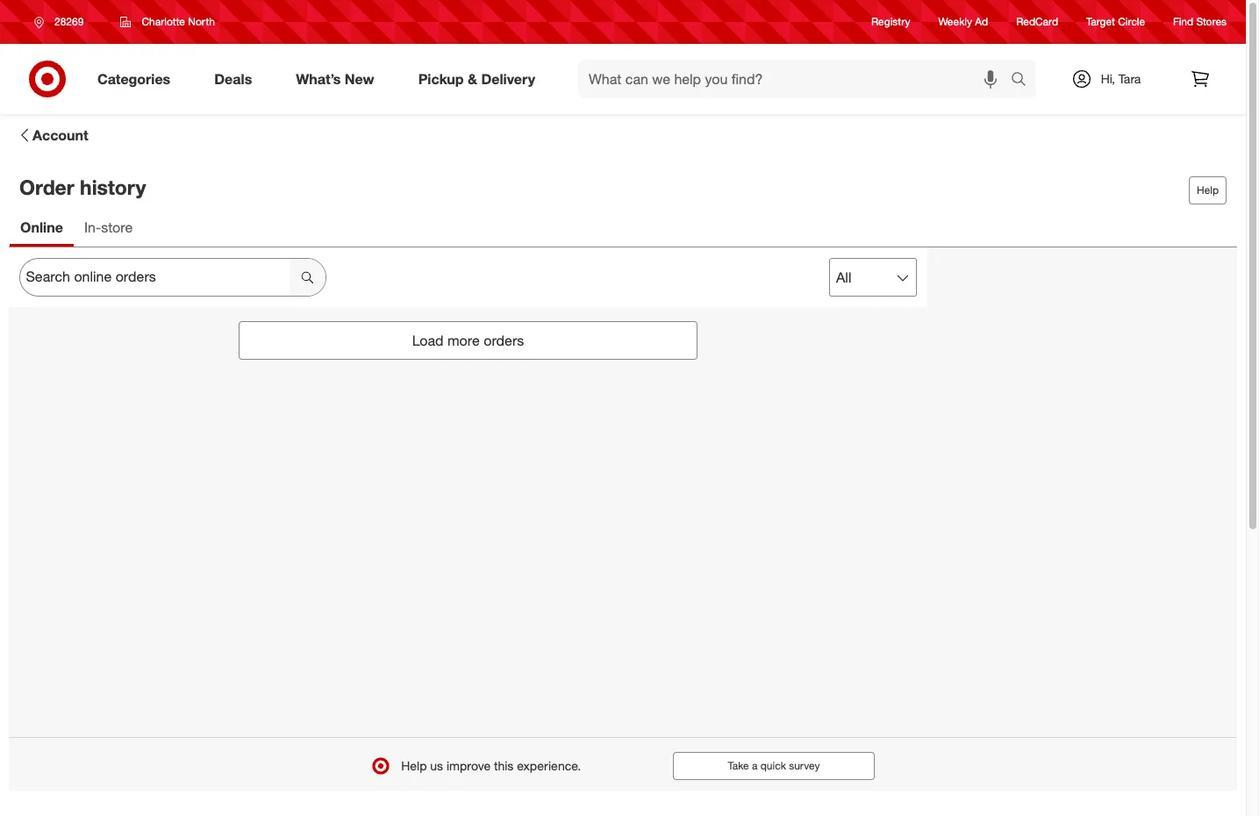 Task type: describe. For each thing, give the bounding box(es) containing it.
stores
[[1196, 15, 1227, 28]]

deals link
[[199, 60, 274, 98]]

charlotte north button
[[109, 6, 226, 38]]

load more orders
[[412, 332, 524, 350]]

help for help us improve this experience.
[[401, 759, 427, 773]]

search
[[1003, 72, 1045, 89]]

load
[[412, 332, 444, 350]]

take
[[728, 759, 749, 773]]

pickup & delivery
[[418, 70, 535, 87]]

take a quick survey
[[728, 759, 820, 773]]

survey
[[789, 759, 820, 773]]

What can we help you find? suggestions appear below search field
[[578, 60, 1015, 98]]

circle
[[1118, 15, 1145, 28]]

categories
[[97, 70, 170, 87]]

weekly
[[938, 15, 972, 28]]

charlotte
[[142, 15, 185, 28]]

tara
[[1119, 71, 1141, 86]]

weekly ad link
[[938, 14, 988, 29]]

redcard link
[[1016, 14, 1058, 29]]

registry
[[871, 15, 910, 28]]

help for help
[[1197, 184, 1219, 197]]

find
[[1173, 15, 1194, 28]]

redcard
[[1016, 15, 1058, 28]]

store
[[101, 218, 133, 236]]

charlotte north
[[142, 15, 215, 28]]

in-
[[84, 218, 101, 236]]

help us improve this experience.
[[401, 759, 581, 773]]

us
[[430, 759, 443, 773]]

new
[[345, 70, 374, 87]]

pickup & delivery link
[[403, 60, 557, 98]]

in-store
[[84, 218, 133, 236]]

improve
[[447, 759, 491, 773]]

experience.
[[517, 759, 581, 773]]

online
[[20, 218, 63, 236]]

pickup
[[418, 70, 464, 87]]



Task type: locate. For each thing, give the bounding box(es) containing it.
1 vertical spatial help
[[401, 759, 427, 773]]

&
[[468, 70, 477, 87]]

what's new
[[296, 70, 374, 87]]

target circle link
[[1086, 14, 1145, 29]]

help inside button
[[1197, 184, 1219, 197]]

ad
[[975, 15, 988, 28]]

find stores link
[[1173, 14, 1227, 29]]

categories link
[[82, 60, 192, 98]]

more
[[447, 332, 480, 350]]

target circle
[[1086, 15, 1145, 28]]

registry link
[[871, 14, 910, 29]]

account link
[[16, 125, 89, 146]]

help button
[[1189, 177, 1227, 205]]

hi, tara
[[1101, 71, 1141, 86]]

what's
[[296, 70, 341, 87]]

online link
[[10, 210, 74, 247]]

deals
[[214, 70, 252, 87]]

weekly ad
[[938, 15, 988, 28]]

0 vertical spatial help
[[1197, 184, 1219, 197]]

this
[[494, 759, 514, 773]]

order history
[[19, 174, 146, 199]]

28269 button
[[23, 6, 102, 38]]

what's new link
[[281, 60, 396, 98]]

delivery
[[481, 70, 535, 87]]

in-store link
[[74, 210, 143, 247]]

orders
[[484, 332, 524, 350]]

take a quick survey button
[[673, 752, 875, 780]]

None text field
[[19, 258, 326, 297]]

order
[[19, 174, 74, 199]]

find stores
[[1173, 15, 1227, 28]]

account
[[32, 126, 88, 144]]

quick
[[761, 759, 786, 773]]

hi,
[[1101, 71, 1115, 86]]

0 horizontal spatial help
[[401, 759, 427, 773]]

a
[[752, 759, 758, 773]]

search button
[[1003, 60, 1045, 102]]

history
[[80, 174, 146, 199]]

28269
[[54, 15, 84, 28]]

load more orders button
[[238, 322, 698, 360]]

target
[[1086, 15, 1115, 28]]

north
[[188, 15, 215, 28]]

help
[[1197, 184, 1219, 197], [401, 759, 427, 773]]

1 horizontal spatial help
[[1197, 184, 1219, 197]]



Task type: vqa. For each thing, say whether or not it's contained in the screenshot.
the Online
yes



